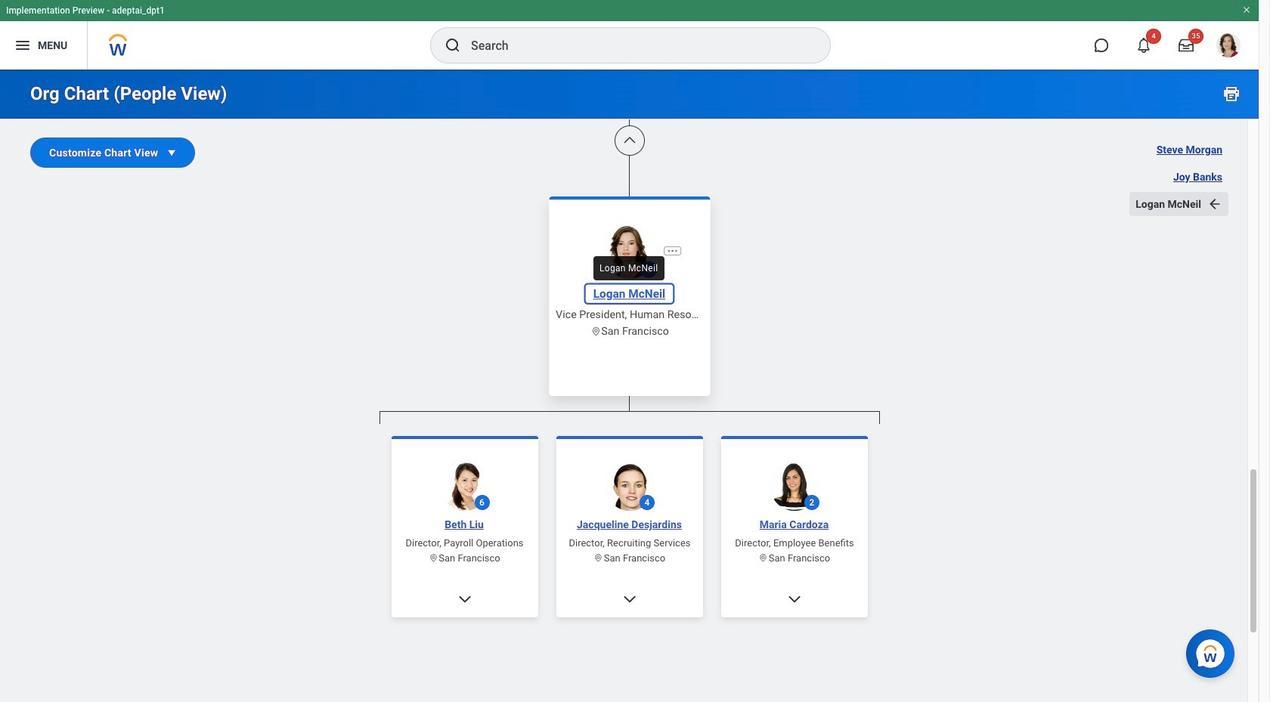 Task type: describe. For each thing, give the bounding box(es) containing it.
chevron up image
[[622, 133, 637, 148]]

location image for 1st chevron down image from the right
[[759, 554, 769, 563]]

search image
[[444, 36, 462, 54]]

related actions image
[[666, 244, 679, 257]]

arrow left image
[[1208, 197, 1223, 212]]

print org chart image
[[1223, 85, 1241, 103]]

inbox large image
[[1179, 38, 1194, 53]]

logan mcneil, logan mcneil, 3 direct reports element
[[379, 424, 880, 703]]

Search Workday  search field
[[471, 29, 799, 62]]



Task type: locate. For each thing, give the bounding box(es) containing it.
1 location image from the left
[[594, 554, 604, 563]]

1 horizontal spatial chevron down image
[[787, 592, 802, 607]]

chevron down image
[[622, 592, 637, 607]]

banner
[[0, 0, 1259, 70]]

notifications large image
[[1137, 38, 1152, 53]]

location image for chevron down icon
[[594, 554, 604, 563]]

profile logan mcneil image
[[1217, 33, 1241, 61]]

1 chevron down image from the left
[[457, 592, 472, 607]]

chevron down image
[[457, 592, 472, 607], [787, 592, 802, 607]]

location image
[[594, 554, 604, 563], [759, 554, 769, 563]]

2 chevron down image from the left
[[787, 592, 802, 607]]

caret down image
[[164, 145, 179, 160]]

2 location image from the left
[[759, 554, 769, 563]]

close environment banner image
[[1243, 5, 1252, 14]]

1 horizontal spatial location image
[[759, 554, 769, 563]]

main content
[[0, 0, 1259, 703]]

1 vertical spatial location image
[[429, 554, 439, 563]]

0 vertical spatial location image
[[590, 326, 601, 336]]

0 horizontal spatial location image
[[429, 554, 439, 563]]

location image
[[590, 326, 601, 336], [429, 554, 439, 563]]

0 horizontal spatial location image
[[594, 554, 604, 563]]

tooltip
[[589, 252, 669, 285]]

1 horizontal spatial location image
[[590, 326, 601, 336]]

justify image
[[14, 36, 32, 54]]

0 horizontal spatial chevron down image
[[457, 592, 472, 607]]



Task type: vqa. For each thing, say whether or not it's contained in the screenshot.
2nd Permissions
no



